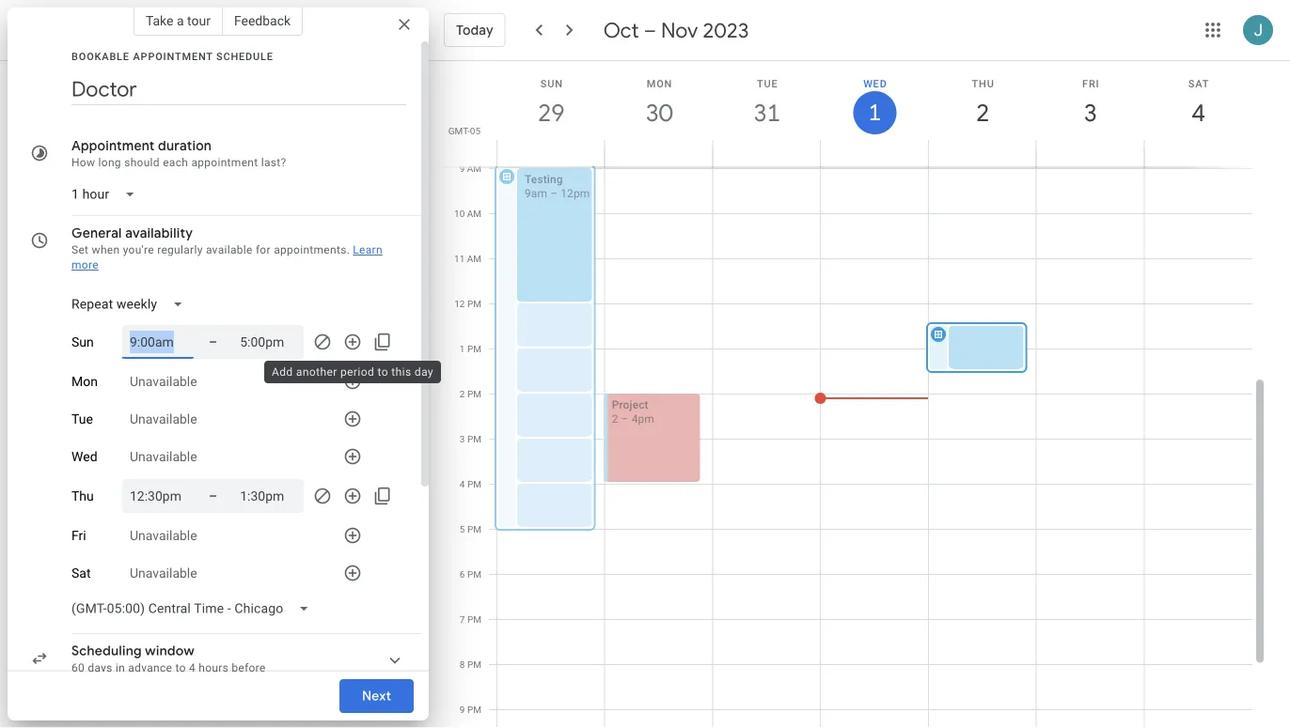 Task type: vqa. For each thing, say whether or not it's contained in the screenshot.
cell containing dog walk!
no



Task type: locate. For each thing, give the bounding box(es) containing it.
before
[[232, 662, 266, 675]]

0 vertical spatial mon
[[647, 78, 673, 89]]

add another period to this day
[[272, 366, 434, 379]]

sat inside the 4 column header
[[1189, 78, 1210, 89]]

9 pm
[[460, 705, 482, 716]]

3 am from the top
[[467, 254, 482, 265]]

am for 9 am
[[467, 163, 482, 174]]

0 vertical spatial tue
[[757, 78, 778, 89]]

1 9 from the top
[[460, 163, 465, 174]]

unavailable
[[130, 374, 197, 390], [130, 412, 197, 427], [130, 449, 197, 465], [130, 528, 197, 544], [130, 566, 197, 582]]

2 pm from the top
[[467, 344, 482, 355]]

0 vertical spatial sat
[[1189, 78, 1210, 89]]

pm right 12
[[467, 299, 482, 310]]

0 horizontal spatial 2
[[460, 389, 465, 400]]

2 am from the top
[[467, 208, 482, 220]]

sun inside sun 29
[[541, 78, 563, 89]]

1 vertical spatial sat
[[71, 566, 91, 582]]

0 vertical spatial sun
[[541, 78, 563, 89]]

9 down gmt-05
[[460, 163, 465, 174]]

8 pm from the top
[[467, 615, 482, 626]]

– down testing
[[550, 187, 558, 200]]

1 horizontal spatial 1
[[868, 98, 881, 127]]

4 pm from the top
[[467, 434, 482, 445]]

1 vertical spatial 1
[[460, 344, 465, 355]]

when
[[92, 244, 120, 257]]

how
[[71, 156, 95, 169]]

sat
[[1189, 78, 1210, 89], [71, 566, 91, 582]]

wed
[[864, 78, 888, 89], [71, 449, 97, 465]]

0 horizontal spatial fri
[[71, 528, 86, 544]]

2 inside 'project 2 – 4pm'
[[612, 413, 619, 426]]

0 horizontal spatial sat
[[71, 566, 91, 582]]

next button
[[339, 674, 414, 720]]

0 horizontal spatial 1
[[460, 344, 465, 355]]

5 unavailable from the top
[[130, 566, 197, 582]]

thu up thursday, november 2 element
[[972, 78, 995, 89]]

sun for sun
[[71, 335, 94, 350]]

1 horizontal spatial sun
[[541, 78, 563, 89]]

pm for 3 pm
[[467, 434, 482, 445]]

am right 10
[[467, 208, 482, 220]]

pm right the 8
[[467, 660, 482, 671]]

thu for thu 2
[[972, 78, 995, 89]]

general
[[71, 225, 122, 242]]

1
[[868, 98, 881, 127], [460, 344, 465, 355]]

0 horizontal spatial mon
[[71, 374, 98, 390]]

0 horizontal spatial 3
[[460, 434, 465, 445]]

2 vertical spatial am
[[467, 254, 482, 265]]

to left this
[[378, 366, 389, 379]]

10 am
[[454, 208, 482, 220]]

sat 4
[[1189, 78, 1210, 128]]

pm for 12 pm
[[467, 299, 482, 310]]

tue
[[757, 78, 778, 89], [71, 412, 93, 427]]

1 vertical spatial wed
[[71, 449, 97, 465]]

sun up sunday, october 29 element
[[541, 78, 563, 89]]

Start time on Thursdays text field
[[130, 485, 186, 508]]

1 vertical spatial 4
[[460, 479, 465, 491]]

0 vertical spatial am
[[467, 163, 482, 174]]

1 vertical spatial 2
[[460, 389, 465, 400]]

– down the project
[[621, 413, 629, 426]]

3 pm from the top
[[467, 389, 482, 400]]

scheduling window 60 days in advance to 4 hours before
[[71, 643, 266, 675]]

advance
[[128, 662, 172, 675]]

available
[[206, 244, 253, 257]]

fri inside 3 column header
[[1083, 78, 1100, 89]]

pm down 3 pm
[[467, 479, 482, 491]]

fri for fri
[[71, 528, 86, 544]]

2 inside thu 2
[[975, 97, 989, 128]]

thu inside 2 column header
[[972, 78, 995, 89]]

pm up 3 pm
[[467, 389, 482, 400]]

pm right 5
[[467, 524, 482, 536]]

1 unavailable from the top
[[130, 374, 197, 390]]

pm right 7 at left
[[467, 615, 482, 626]]

3 column header
[[1036, 61, 1145, 167]]

1 am from the top
[[467, 163, 482, 174]]

1 horizontal spatial fri
[[1083, 78, 1100, 89]]

7 pm
[[460, 615, 482, 626]]

general availability
[[71, 225, 193, 242]]

1 horizontal spatial tue
[[757, 78, 778, 89]]

sunday, october 29 element
[[530, 91, 573, 135]]

for
[[256, 244, 271, 257]]

1 horizontal spatial thu
[[972, 78, 995, 89]]

pm for 1 pm
[[467, 344, 482, 355]]

grid
[[436, 61, 1268, 729]]

1 horizontal spatial 2
[[612, 413, 619, 426]]

10
[[454, 208, 465, 220]]

0 horizontal spatial 4
[[189, 662, 196, 675]]

am for 10 am
[[467, 208, 482, 220]]

12 pm
[[455, 299, 482, 310]]

0 vertical spatial wed
[[864, 78, 888, 89]]

unavailable for sat
[[130, 566, 197, 582]]

am for 11 am
[[467, 254, 482, 265]]

1 vertical spatial 9
[[460, 705, 465, 716]]

tue inside "tue 31"
[[757, 78, 778, 89]]

31 column header
[[712, 61, 821, 167]]

1 pm from the top
[[467, 299, 482, 310]]

period
[[341, 366, 375, 379]]

0 vertical spatial thu
[[972, 78, 995, 89]]

to
[[378, 366, 389, 379], [175, 662, 186, 675]]

None field
[[64, 178, 151, 212], [64, 288, 199, 322], [64, 593, 325, 626], [64, 178, 151, 212], [64, 288, 199, 322], [64, 593, 325, 626]]

regularly
[[157, 244, 203, 257]]

thu
[[972, 78, 995, 89], [71, 489, 94, 504]]

0 horizontal spatial sun
[[71, 335, 94, 350]]

4 inside sat 4
[[1191, 97, 1204, 128]]

appointments.
[[274, 244, 350, 257]]

4 unavailable from the top
[[130, 528, 197, 544]]

add
[[272, 366, 293, 379]]

pm
[[467, 299, 482, 310], [467, 344, 482, 355], [467, 389, 482, 400], [467, 434, 482, 445], [467, 479, 482, 491], [467, 524, 482, 536], [467, 570, 482, 581], [467, 615, 482, 626], [467, 660, 482, 671], [467, 705, 482, 716]]

mon
[[647, 78, 673, 89], [71, 374, 98, 390]]

gmt-
[[448, 125, 470, 136]]

0 vertical spatial 9
[[460, 163, 465, 174]]

thu for thu
[[71, 489, 94, 504]]

1 vertical spatial fri
[[71, 528, 86, 544]]

2023
[[703, 17, 749, 43]]

6 pm from the top
[[467, 524, 482, 536]]

sun
[[541, 78, 563, 89], [71, 335, 94, 350]]

– inside 'project 2 – 4pm'
[[621, 413, 629, 426]]

sun for sun 29
[[541, 78, 563, 89]]

7 pm from the top
[[467, 570, 482, 581]]

3 unavailable from the top
[[130, 449, 197, 465]]

appointment
[[191, 156, 258, 169]]

sat for sat 4
[[1189, 78, 1210, 89]]

0 horizontal spatial to
[[175, 662, 186, 675]]

4
[[1191, 97, 1204, 128], [460, 479, 465, 491], [189, 662, 196, 675]]

2 vertical spatial 2
[[612, 413, 619, 426]]

bookable
[[71, 50, 130, 62]]

2 9 from the top
[[460, 705, 465, 716]]

1 vertical spatial sun
[[71, 335, 94, 350]]

thu left start time on thursdays text field
[[71, 489, 94, 504]]

29
[[537, 97, 564, 128]]

wed inside 1 column header
[[864, 78, 888, 89]]

sun 29
[[537, 78, 564, 128]]

today
[[456, 22, 494, 39]]

0 horizontal spatial tue
[[71, 412, 93, 427]]

am
[[467, 163, 482, 174], [467, 208, 482, 220], [467, 254, 482, 265]]

thursday, november 2 element
[[962, 91, 1005, 135]]

1 vertical spatial thu
[[71, 489, 94, 504]]

2
[[975, 97, 989, 128], [460, 389, 465, 400], [612, 413, 619, 426]]

days
[[88, 662, 113, 675]]

0 vertical spatial 3
[[1083, 97, 1097, 128]]

oct – nov 2023
[[604, 17, 749, 43]]

0 vertical spatial 2
[[975, 97, 989, 128]]

sat up "scheduling"
[[71, 566, 91, 582]]

pm for 8 pm
[[467, 660, 482, 671]]

sat up "saturday, november 4" element
[[1189, 78, 1210, 89]]

to down the window
[[175, 662, 186, 675]]

9 down the 8
[[460, 705, 465, 716]]

0 vertical spatial 1
[[868, 98, 881, 127]]

2 unavailable from the top
[[130, 412, 197, 427]]

pm up 2 pm
[[467, 344, 482, 355]]

3
[[1083, 97, 1097, 128], [460, 434, 465, 445]]

pm right 6
[[467, 570, 482, 581]]

2 horizontal spatial 4
[[1191, 97, 1204, 128]]

2 horizontal spatial 2
[[975, 97, 989, 128]]

mon for mon
[[71, 374, 98, 390]]

wed for wed 1
[[864, 78, 888, 89]]

1 horizontal spatial 3
[[1083, 97, 1097, 128]]

2 vertical spatial 4
[[189, 662, 196, 675]]

5 pm from the top
[[467, 479, 482, 491]]

wednesday, november 1, today element
[[854, 91, 897, 135]]

unavailable for mon
[[130, 374, 197, 390]]

am down 05
[[467, 163, 482, 174]]

1 vertical spatial to
[[175, 662, 186, 675]]

1 horizontal spatial wed
[[864, 78, 888, 89]]

fri
[[1083, 78, 1100, 89], [71, 528, 86, 544]]

am right 11
[[467, 254, 482, 265]]

pm down 8 pm
[[467, 705, 482, 716]]

1 vertical spatial mon
[[71, 374, 98, 390]]

0 vertical spatial 4
[[1191, 97, 1204, 128]]

unavailable for wed
[[130, 449, 197, 465]]

sun left 'start time on sundays' text box
[[71, 335, 94, 350]]

pm up 4 pm
[[467, 434, 482, 445]]

0 vertical spatial fri
[[1083, 78, 1100, 89]]

mon inside mon 30
[[647, 78, 673, 89]]

oct
[[604, 17, 639, 43]]

tour
[[187, 13, 211, 28]]

11
[[454, 254, 465, 265]]

1 horizontal spatial mon
[[647, 78, 673, 89]]

Add title text field
[[71, 75, 406, 103]]

0 vertical spatial to
[[378, 366, 389, 379]]

1 horizontal spatial sat
[[1189, 78, 1210, 89]]

4 inside scheduling window 60 days in advance to 4 hours before
[[189, 662, 196, 675]]

2 column header
[[928, 61, 1037, 167]]

0 horizontal spatial wed
[[71, 449, 97, 465]]

0 horizontal spatial thu
[[71, 489, 94, 504]]

1 vertical spatial am
[[467, 208, 482, 220]]

9
[[460, 163, 465, 174], [460, 705, 465, 716]]

long
[[98, 156, 121, 169]]

60
[[71, 662, 85, 675]]

9 pm from the top
[[467, 660, 482, 671]]

1 vertical spatial tue
[[71, 412, 93, 427]]

10 pm from the top
[[467, 705, 482, 716]]



Task type: describe. For each thing, give the bounding box(es) containing it.
to inside scheduling window 60 days in advance to 4 hours before
[[175, 662, 186, 675]]

2 for 2 – 4pm
[[612, 413, 619, 426]]

another
[[296, 366, 338, 379]]

pm for 6 pm
[[467, 570, 482, 581]]

– inside testing 9am – 12pm
[[550, 187, 558, 200]]

set when you're regularly available for appointments.
[[71, 244, 350, 257]]

pm for 2 pm
[[467, 389, 482, 400]]

more
[[71, 259, 99, 272]]

appointment
[[133, 50, 213, 62]]

6
[[460, 570, 465, 581]]

4 column header
[[1144, 61, 1253, 167]]

grid containing 29
[[436, 61, 1268, 729]]

thu 2
[[972, 78, 995, 128]]

take a tour
[[146, 13, 211, 28]]

saturday, november 4 element
[[1177, 91, 1221, 135]]

project
[[612, 399, 649, 412]]

project 2 – 4pm
[[612, 399, 655, 426]]

2 pm
[[460, 389, 482, 400]]

a
[[177, 13, 184, 28]]

learn more link
[[71, 244, 383, 272]]

feedback button
[[223, 6, 303, 36]]

tue for tue
[[71, 412, 93, 427]]

9 am
[[460, 163, 482, 174]]

2 for 2
[[975, 97, 989, 128]]

5 pm
[[460, 524, 482, 536]]

each
[[163, 156, 188, 169]]

mon for mon 30
[[647, 78, 673, 89]]

3 pm
[[460, 434, 482, 445]]

– right start time on thursdays text field
[[209, 489, 217, 504]]

1 horizontal spatial 4
[[460, 479, 465, 491]]

pm for 7 pm
[[467, 615, 482, 626]]

schedule
[[216, 50, 274, 62]]

4 pm
[[460, 479, 482, 491]]

fri for fri 3
[[1083, 78, 1100, 89]]

05
[[470, 125, 481, 136]]

unavailable for fri
[[130, 528, 197, 544]]

appointment
[[71, 137, 155, 154]]

8 pm
[[460, 660, 482, 671]]

tue for tue 31
[[757, 78, 778, 89]]

1 horizontal spatial to
[[378, 366, 389, 379]]

next
[[362, 689, 391, 705]]

learn
[[353, 244, 383, 257]]

day
[[415, 366, 434, 379]]

duration
[[158, 137, 212, 154]]

30
[[645, 97, 672, 128]]

monday, october 30 element
[[638, 91, 681, 135]]

9am
[[525, 187, 548, 200]]

End time on Sundays text field
[[240, 331, 296, 354]]

6 pm
[[460, 570, 482, 581]]

today button
[[444, 8, 506, 53]]

window
[[145, 643, 195, 660]]

wed for wed
[[71, 449, 97, 465]]

set
[[71, 244, 89, 257]]

8
[[460, 660, 465, 671]]

take
[[146, 13, 174, 28]]

unavailable for tue
[[130, 412, 197, 427]]

fri 3
[[1083, 78, 1100, 128]]

1 column header
[[820, 61, 929, 167]]

scheduling
[[71, 643, 142, 660]]

9 for 9 am
[[460, 163, 465, 174]]

1 pm
[[460, 344, 482, 355]]

9 for 9 pm
[[460, 705, 465, 716]]

7
[[460, 615, 465, 626]]

29 column header
[[497, 61, 605, 167]]

Start time on Sundays text field
[[130, 331, 186, 354]]

testing
[[525, 173, 563, 186]]

sat for sat
[[71, 566, 91, 582]]

should
[[124, 156, 160, 169]]

tuesday, october 31 element
[[746, 91, 789, 135]]

this
[[392, 366, 412, 379]]

pm for 9 pm
[[467, 705, 482, 716]]

wed 1
[[864, 78, 888, 127]]

bookable appointment schedule
[[71, 50, 274, 62]]

take a tour button
[[133, 6, 223, 36]]

hours
[[199, 662, 229, 675]]

– right oct
[[644, 17, 656, 43]]

pm for 5 pm
[[467, 524, 482, 536]]

4pm
[[632, 413, 655, 426]]

availability
[[125, 225, 193, 242]]

1 inside wed 1
[[868, 98, 881, 127]]

30 column header
[[605, 61, 713, 167]]

5
[[460, 524, 465, 536]]

12pm
[[561, 187, 590, 200]]

1 vertical spatial 3
[[460, 434, 465, 445]]

tue 31
[[753, 78, 780, 128]]

mon 30
[[645, 78, 673, 128]]

11 am
[[454, 254, 482, 265]]

nov
[[661, 17, 698, 43]]

you're
[[123, 244, 154, 257]]

End time on Thursdays text field
[[240, 485, 296, 508]]

pm for 4 pm
[[467, 479, 482, 491]]

– right 'start time on sundays' text box
[[209, 334, 217, 350]]

last?
[[261, 156, 286, 169]]

3 inside fri 3
[[1083, 97, 1097, 128]]

in
[[116, 662, 125, 675]]

31
[[753, 97, 780, 128]]

friday, november 3 element
[[1069, 91, 1113, 135]]

12
[[455, 299, 465, 310]]

learn more
[[71, 244, 383, 272]]

testing 9am – 12pm
[[525, 173, 590, 200]]

gmt-05
[[448, 125, 481, 136]]

feedback
[[234, 13, 291, 28]]

appointment duration how long should each appointment last?
[[71, 137, 286, 169]]



